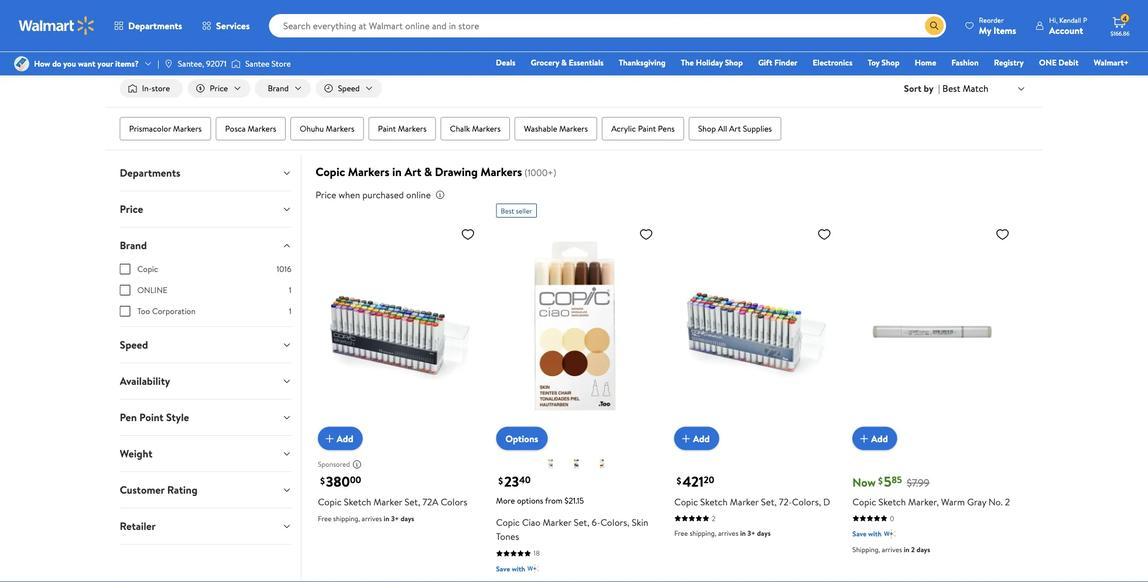Task type: vqa. For each thing, say whether or not it's contained in the screenshot.
Fashion
yes



Task type: describe. For each thing, give the bounding box(es) containing it.
1 vertical spatial price button
[[110, 192, 301, 227]]

add to cart image for 380
[[323, 432, 337, 446]]

home link
[[910, 56, 942, 69]]

00
[[350, 474, 361, 487]]

| inside sort and filter section element
[[939, 82, 940, 95]]

posca markers
[[225, 123, 276, 134]]

posca
[[225, 123, 246, 134]]

best for best match
[[943, 82, 961, 95]]

set, for 72-
[[761, 496, 777, 509]]

electronics
[[813, 57, 853, 68]]

best seller
[[501, 206, 532, 216]]

0 vertical spatial supplies
[[220, 16, 249, 27]]

sketch for copic sketch marker set, 72-colors, d
[[700, 496, 728, 509]]

brand for brand dropdown button to the top
[[268, 83, 289, 94]]

hi, kendall p account
[[1049, 15, 1088, 37]]

2 inside now $ 5 85 $7.99 copic sketch marker, warm gray no. 2
[[1005, 496, 1010, 509]]

1 horizontal spatial drawing
[[435, 164, 478, 180]]

 image for santee, 92071
[[164, 59, 173, 69]]

add button for 380
[[318, 427, 363, 451]]

brand for bottom brand dropdown button
[[120, 238, 147, 253]]

add to favorites list, copic ciao marker set, 6-colors, skin tones image
[[639, 227, 653, 242]]

art & drawing markers link
[[261, 16, 342, 27]]

shipping, arrives in 2 days
[[853, 545, 931, 555]]

$ 23 40
[[499, 472, 531, 492]]

copic sketch marker set, 72-colors, d
[[674, 496, 830, 509]]

1 vertical spatial departments button
[[110, 155, 301, 191]]

the holiday shop
[[681, 57, 743, 68]]

tones
[[496, 531, 519, 544]]

acrylic paint pens
[[611, 123, 675, 134]]

reorder my items
[[979, 15, 1017, 37]]

add to cart image for 421
[[679, 432, 693, 446]]

want
[[78, 58, 95, 69]]

3 / from the left
[[347, 16, 350, 27]]

0 vertical spatial drawing
[[282, 16, 312, 27]]

$ for 380
[[320, 475, 325, 487]]

2 horizontal spatial shop
[[882, 57, 900, 68]]

copic for copic sketch marker set, 72a colors free shipping, arrives in 3+ days
[[318, 496, 342, 509]]

art right the sewing
[[206, 16, 218, 27]]

& right "crafts"
[[161, 16, 166, 27]]

arrives inside copic sketch marker set, 72a colors free shipping, arrives in 3+ days
[[362, 514, 382, 524]]

availability button
[[110, 364, 301, 399]]

customer rating tab
[[110, 473, 301, 508]]

santee
[[245, 58, 270, 69]]

grocery & essentials
[[531, 57, 604, 68]]

options
[[506, 433, 538, 445]]

santee store
[[245, 58, 291, 69]]

gift finder
[[758, 57, 798, 68]]

2 vertical spatial 2
[[911, 545, 915, 555]]

0 vertical spatial departments button
[[104, 12, 192, 40]]

copic sketch marker, warm gray no. 2 image
[[853, 223, 1015, 441]]

price tab
[[110, 192, 301, 227]]

 image for santee store
[[231, 58, 241, 70]]

(1000+)
[[525, 166, 557, 179]]

the
[[681, 57, 694, 68]]

availability tab
[[110, 364, 301, 399]]

washable
[[524, 123, 557, 134]]

1 / from the left
[[198, 16, 201, 27]]

40
[[519, 474, 531, 487]]

sort by |
[[904, 82, 940, 95]]

your
[[97, 58, 113, 69]]

1 vertical spatial free
[[674, 529, 688, 539]]

$21.15
[[565, 495, 584, 507]]

price when purchased online
[[316, 189, 431, 202]]

copic ciao marker set, 6-colors, skin tones image
[[496, 223, 658, 441]]

one debit
[[1039, 57, 1079, 68]]

sort
[[904, 82, 922, 95]]

retailer tab
[[110, 509, 301, 545]]

do
[[52, 58, 61, 69]]

2 horizontal spatial price
[[316, 189, 336, 202]]

3 add to cart image from the left
[[857, 432, 871, 446]]

marker,
[[908, 496, 939, 509]]

72a
[[423, 496, 439, 509]]

prismacolor markers
[[129, 123, 202, 134]]

acrylic paint pens link
[[602, 117, 684, 141]]

primary image
[[570, 457, 584, 471]]

options link
[[496, 427, 548, 451]]

shipping,
[[853, 545, 880, 555]]

in-
[[142, 83, 152, 94]]

free inside copic sketch marker set, 72a colors free shipping, arrives in 3+ days
[[318, 514, 332, 524]]

save for the left walmart plus image
[[496, 564, 510, 574]]

1016
[[277, 264, 292, 275]]

departments inside tab
[[120, 166, 180, 180]]

washable markers
[[524, 123, 588, 134]]

art right services
[[261, 16, 273, 27]]

2 horizontal spatial days
[[917, 545, 931, 555]]

retailer button
[[110, 509, 301, 545]]

pen
[[120, 411, 137, 425]]

& inside 'link'
[[561, 57, 567, 68]]

online
[[406, 189, 431, 202]]

copic inside now $ 5 85 $7.99 copic sketch marker, warm gray no. 2
[[853, 496, 876, 509]]

ohuhu markers
[[300, 123, 355, 134]]

ohuhu
[[300, 123, 324, 134]]

$ for 23
[[499, 475, 503, 487]]

18
[[534, 549, 540, 559]]

23
[[504, 472, 519, 492]]

2 vertical spatial arrives
[[882, 545, 902, 555]]

customer rating
[[120, 483, 198, 498]]

marker for 6-
[[543, 517, 572, 530]]

when
[[339, 189, 360, 202]]

store
[[272, 58, 291, 69]]

1 horizontal spatial shipping,
[[690, 529, 717, 539]]

the holiday shop link
[[676, 56, 748, 69]]

0 vertical spatial departments
[[128, 19, 182, 32]]

online
[[137, 285, 168, 296]]

legal information image
[[436, 190, 445, 200]]

1 vertical spatial supplies
[[743, 123, 772, 134]]

20
[[704, 474, 715, 487]]

weight button
[[110, 436, 301, 472]]

$ 421 20
[[677, 472, 715, 492]]

ad disclaimer and feedback for skylinedisplayad image
[[1019, 45, 1029, 54]]

toy shop
[[868, 57, 900, 68]]

you
[[63, 58, 76, 69]]

1 horizontal spatial arrives
[[718, 529, 739, 539]]

0 horizontal spatial walmart plus image
[[528, 564, 539, 575]]

marker for 72-
[[730, 496, 759, 509]]

sketch inside now $ 5 85 $7.99 copic sketch marker, warm gray no. 2
[[879, 496, 906, 509]]

shop all art supplies link
[[689, 117, 782, 141]]

art up online
[[405, 164, 421, 180]]

markers for ohuhu
[[326, 123, 355, 134]]

markers for chalk
[[472, 123, 501, 134]]

art supplies link
[[206, 16, 249, 27]]

1 horizontal spatial days
[[757, 529, 771, 539]]

p
[[1083, 15, 1088, 25]]

1 vertical spatial brand button
[[110, 228, 301, 264]]

1 vertical spatial with
[[512, 564, 525, 574]]

in inside copic sketch marker set, 72a colors free shipping, arrives in 3+ days
[[384, 514, 389, 524]]

paint markers
[[378, 123, 427, 134]]

0 vertical spatial brand button
[[255, 79, 311, 98]]

from
[[545, 495, 563, 507]]

toy shop link
[[863, 56, 905, 69]]

kendall
[[1060, 15, 1082, 25]]

free shipping, arrives in 3+ days
[[674, 529, 771, 539]]

set, for 6-
[[574, 517, 590, 530]]

hi,
[[1049, 15, 1058, 25]]

crafts
[[137, 16, 159, 27]]

deals link
[[491, 56, 521, 69]]

pen point style
[[120, 411, 189, 425]]

santee,
[[178, 58, 204, 69]]

account
[[1049, 24, 1084, 37]]

all
[[718, 123, 727, 134]]

arts crafts & sewing / art supplies / art & drawing markers / copic markers
[[120, 16, 406, 27]]

ohuhu markers link
[[290, 117, 364, 141]]

0 vertical spatial price button
[[188, 79, 250, 98]]

gray
[[967, 496, 987, 509]]

by
[[924, 82, 934, 95]]



Task type: locate. For each thing, give the bounding box(es) containing it.
shop right toy
[[882, 57, 900, 68]]

0 horizontal spatial paint
[[378, 123, 396, 134]]

add up "5"
[[871, 432, 888, 445]]

shop left all
[[698, 123, 716, 134]]

1 add to cart image from the left
[[323, 432, 337, 446]]

0 horizontal spatial speed
[[120, 338, 148, 353]]

|
[[158, 58, 159, 69], [939, 82, 940, 95]]

brand tab
[[110, 228, 301, 264]]

in
[[392, 164, 402, 180], [384, 514, 389, 524], [740, 529, 746, 539], [904, 545, 910, 555]]

2 horizontal spatial arrives
[[882, 545, 902, 555]]

save with for walmart plus image to the right
[[853, 530, 882, 539]]

save down tones
[[496, 564, 510, 574]]

shop all art supplies
[[698, 123, 772, 134]]

1 vertical spatial shipping,
[[690, 529, 717, 539]]

0 horizontal spatial supplies
[[220, 16, 249, 27]]

None checkbox
[[120, 264, 130, 275], [120, 306, 130, 317], [120, 264, 130, 275], [120, 306, 130, 317]]

gift finder link
[[753, 56, 803, 69]]

speed up ohuhu markers
[[338, 83, 360, 94]]

0 vertical spatial speed
[[338, 83, 360, 94]]

copic markers link
[[355, 16, 406, 27]]

art right all
[[729, 123, 741, 134]]

add button up ad disclaimer and feedback for ingridsponsoredproducts icon
[[318, 427, 363, 451]]

how
[[34, 58, 50, 69]]

posca markers link
[[216, 117, 286, 141]]

shipping, inside copic sketch marker set, 72a colors free shipping, arrives in 3+ days
[[333, 514, 360, 524]]

departments button up the "items?"
[[104, 12, 192, 40]]

add
[[337, 432, 353, 445], [693, 432, 710, 445], [871, 432, 888, 445]]

 image right 92071
[[231, 58, 241, 70]]

1 vertical spatial best
[[501, 206, 514, 216]]

0 horizontal spatial days
[[401, 514, 414, 524]]

brand button down store
[[255, 79, 311, 98]]

0 vertical spatial with
[[869, 530, 882, 539]]

brand up online
[[120, 238, 147, 253]]

with down tones
[[512, 564, 525, 574]]

2 horizontal spatial add to cart image
[[857, 432, 871, 446]]

in-store button
[[120, 79, 183, 98]]

 image left santee,
[[164, 59, 173, 69]]

speed button
[[316, 79, 382, 98], [110, 327, 301, 363]]

home
[[915, 57, 937, 68]]

copic inside brand group
[[137, 264, 158, 275]]

0 vertical spatial best
[[943, 82, 961, 95]]

add to favorites list, copic sketch marker set, 72a colors image
[[461, 227, 475, 242]]

0 horizontal spatial drawing
[[282, 16, 312, 27]]

customer
[[120, 483, 165, 498]]

colors, for 72-
[[792, 496, 821, 509]]

set, for 72a
[[405, 496, 420, 509]]

walmart plus image down 18
[[528, 564, 539, 575]]

0 vertical spatial save with
[[853, 530, 882, 539]]

search icon image
[[930, 21, 939, 30]]

best inside "popup button"
[[943, 82, 961, 95]]

1 horizontal spatial 2
[[911, 545, 915, 555]]

2 right shipping,
[[911, 545, 915, 555]]

essentials
[[569, 57, 604, 68]]

brand inside tab
[[120, 238, 147, 253]]

finder
[[775, 57, 798, 68]]

0 horizontal spatial /
[[198, 16, 201, 27]]

2 add from the left
[[693, 432, 710, 445]]

colors, for 6-
[[601, 517, 630, 530]]

match
[[963, 82, 989, 95]]

purchased
[[362, 189, 404, 202]]

more
[[496, 495, 515, 507]]

1 vertical spatial departments
[[120, 166, 180, 180]]

add to cart image up now
[[857, 432, 871, 446]]

sponsored up "registry"
[[985, 45, 1017, 55]]

2 / from the left
[[253, 16, 257, 27]]

add to cart image
[[323, 432, 337, 446], [679, 432, 693, 446], [857, 432, 871, 446]]

0 horizontal spatial arrives
[[362, 514, 382, 524]]

price button up brand tab
[[110, 192, 301, 227]]

marker down from
[[543, 517, 572, 530]]

2 $ from the left
[[499, 475, 503, 487]]

2 horizontal spatial marker
[[730, 496, 759, 509]]

price button down 92071
[[188, 79, 250, 98]]

0 horizontal spatial marker
[[374, 496, 402, 509]]

1 vertical spatial save
[[496, 564, 510, 574]]

free
[[318, 514, 332, 524], [674, 529, 688, 539]]

point
[[139, 411, 164, 425]]

weight
[[120, 447, 153, 462]]

sponsored up the 380
[[318, 460, 350, 470]]

add for 421
[[693, 432, 710, 445]]

markers for copic
[[348, 164, 390, 180]]

toy
[[868, 57, 880, 68]]

& up store
[[275, 16, 280, 27]]

$ inside the $ 421 20
[[677, 475, 681, 487]]

2 add button from the left
[[674, 427, 719, 451]]

1
[[289, 285, 292, 296], [289, 306, 292, 317]]

sort and filter section element
[[106, 70, 1043, 107]]

markers for washable
[[559, 123, 588, 134]]

0 horizontal spatial add to cart image
[[323, 432, 337, 446]]

1 vertical spatial price
[[316, 189, 336, 202]]

walmart image
[[19, 16, 95, 35]]

2 horizontal spatial 2
[[1005, 496, 1010, 509]]

brand group
[[120, 264, 292, 327]]

0 horizontal spatial set,
[[405, 496, 420, 509]]

price inside tab
[[120, 202, 143, 217]]

1 1 from the top
[[289, 285, 292, 296]]

1 horizontal spatial shop
[[725, 57, 743, 68]]

sketch down 20
[[700, 496, 728, 509]]

add button up "5"
[[853, 427, 898, 451]]

debit
[[1059, 57, 1079, 68]]

1 for online
[[289, 285, 292, 296]]

too
[[137, 306, 150, 317]]

1 horizontal spatial /
[[253, 16, 257, 27]]

departments up the "items?"
[[128, 19, 182, 32]]

1 vertical spatial arrives
[[718, 529, 739, 539]]

add to favorites list, copic sketch marker set, 72-colors, d image
[[818, 227, 832, 242]]

shipping, down $ 380 00
[[333, 514, 360, 524]]

pen point style tab
[[110, 400, 301, 436]]

0 horizontal spatial 3+
[[391, 514, 399, 524]]

marker left 72a
[[374, 496, 402, 509]]

2 sketch from the left
[[700, 496, 728, 509]]

1 horizontal spatial speed button
[[316, 79, 382, 98]]

sketch inside copic sketch marker set, 72a colors free shipping, arrives in 3+ days
[[344, 496, 371, 509]]

| right by
[[939, 82, 940, 95]]

0 horizontal spatial |
[[158, 58, 159, 69]]

set, left 6-
[[574, 517, 590, 530]]

markers for paint
[[398, 123, 427, 134]]

sketch for copic sketch marker set, 72a colors free shipping, arrives in 3+ days
[[344, 496, 371, 509]]

0 vertical spatial arrives
[[362, 514, 382, 524]]

copic inside copic sketch marker set, 72a colors free shipping, arrives in 3+ days
[[318, 496, 342, 509]]

add to favorites list, copic sketch marker, warm gray no. 2 image
[[996, 227, 1010, 242]]

chalk markers
[[450, 123, 501, 134]]

options
[[517, 495, 543, 507]]

brand button down price tab
[[110, 228, 301, 264]]

3+ inside copic sketch marker set, 72a colors free shipping, arrives in 3+ days
[[391, 514, 399, 524]]

washable markers link
[[515, 117, 597, 141]]

now
[[853, 475, 876, 491]]

0 vertical spatial price
[[210, 83, 228, 94]]

3 $ from the left
[[677, 475, 681, 487]]

set,
[[405, 496, 420, 509], [761, 496, 777, 509], [574, 517, 590, 530]]

$ inside now $ 5 85 $7.99 copic sketch marker, warm gray no. 2
[[878, 475, 883, 487]]

1 horizontal spatial walmart plus image
[[884, 529, 896, 540]]

/
[[198, 16, 201, 27], [253, 16, 257, 27], [347, 16, 350, 27]]

1 horizontal spatial marker
[[543, 517, 572, 530]]

prismacolor
[[129, 123, 171, 134]]

customer rating button
[[110, 473, 301, 508]]

1 $ from the left
[[320, 475, 325, 487]]

1 horizontal spatial 3+
[[748, 529, 756, 539]]

markers for prismacolor
[[173, 123, 202, 134]]

0 vertical spatial walmart plus image
[[884, 529, 896, 540]]

speed button up availability dropdown button
[[110, 327, 301, 363]]

set, inside copic ciao marker set, 6-colors, skin tones
[[574, 517, 590, 530]]

colors
[[441, 496, 468, 509]]

0 vertical spatial save
[[853, 530, 867, 539]]

72-
[[779, 496, 792, 509]]

2 horizontal spatial add
[[871, 432, 888, 445]]

Search search field
[[269, 14, 946, 37]]

copic for copic
[[137, 264, 158, 275]]

price inside sort and filter section element
[[210, 83, 228, 94]]

3 add button from the left
[[853, 427, 898, 451]]

brights image
[[544, 457, 558, 471]]

price
[[210, 83, 228, 94], [316, 189, 336, 202], [120, 202, 143, 217]]

2 vertical spatial price
[[120, 202, 143, 217]]

save with up shipping,
[[853, 530, 882, 539]]

1 add from the left
[[337, 432, 353, 445]]

grocery & essentials link
[[526, 56, 609, 69]]

1 horizontal spatial add to cart image
[[679, 432, 693, 446]]

days inside copic sketch marker set, 72a colors free shipping, arrives in 3+ days
[[401, 514, 414, 524]]

0 horizontal spatial brand
[[120, 238, 147, 253]]

acrylic
[[611, 123, 636, 134]]

1 horizontal spatial price
[[210, 83, 228, 94]]

sewing
[[168, 16, 194, 27]]

best match
[[943, 82, 989, 95]]

/ right services
[[253, 16, 257, 27]]

1 vertical spatial walmart plus image
[[528, 564, 539, 575]]

1 horizontal spatial add button
[[674, 427, 719, 451]]

Walmart Site-Wide search field
[[269, 14, 946, 37]]

departments down the prismacolor
[[120, 166, 180, 180]]

$ inside $ 380 00
[[320, 475, 325, 487]]

add up 20
[[693, 432, 710, 445]]

skin image
[[595, 457, 609, 471]]

0 horizontal spatial shipping,
[[333, 514, 360, 524]]

2 right no.
[[1005, 496, 1010, 509]]

0 horizontal spatial free
[[318, 514, 332, 524]]

walmart plus image up shipping, arrives in 2 days
[[884, 529, 896, 540]]

None checkbox
[[120, 285, 130, 296]]

add to cart image up 421
[[679, 432, 693, 446]]

reorder
[[979, 15, 1004, 25]]

1 vertical spatial sponsored
[[318, 460, 350, 470]]

0 vertical spatial shipping,
[[333, 514, 360, 524]]

6-
[[592, 517, 601, 530]]

brand
[[268, 83, 289, 94], [120, 238, 147, 253]]

availability
[[120, 374, 170, 389]]

speed
[[338, 83, 360, 94], [120, 338, 148, 353]]

copic for copic markers in art & drawing markers (1000+)
[[316, 164, 345, 180]]

arts crafts & sewing link
[[120, 16, 194, 27]]

$ left 23
[[499, 475, 503, 487]]

0 vertical spatial 2
[[1005, 496, 1010, 509]]

add button for 421
[[674, 427, 719, 451]]

speed inside tab
[[120, 338, 148, 353]]

drawing up legal information 'icon'
[[435, 164, 478, 180]]

copic for copic ciao marker set, 6-colors, skin tones
[[496, 517, 520, 530]]

brand inside sort and filter section element
[[268, 83, 289, 94]]

free down the 380
[[318, 514, 332, 524]]

| up the in-store
[[158, 58, 159, 69]]

prismacolor markers link
[[120, 117, 211, 141]]

1 horizontal spatial sponsored
[[985, 45, 1017, 55]]

walmart plus image
[[884, 529, 896, 540], [528, 564, 539, 575]]

items?
[[115, 58, 139, 69]]

rating
[[167, 483, 198, 498]]

1 vertical spatial drawing
[[435, 164, 478, 180]]

1 paint from the left
[[378, 123, 396, 134]]

with up shipping,
[[869, 530, 882, 539]]

0 horizontal spatial speed button
[[110, 327, 301, 363]]

set, inside copic sketch marker set, 72a colors free shipping, arrives in 3+ days
[[405, 496, 420, 509]]

0 vertical spatial free
[[318, 514, 332, 524]]

copic inside copic ciao marker set, 6-colors, skin tones
[[496, 517, 520, 530]]

1 horizontal spatial |
[[939, 82, 940, 95]]

1 horizontal spatial save
[[853, 530, 867, 539]]

1 horizontal spatial sketch
[[700, 496, 728, 509]]

save up shipping,
[[853, 530, 867, 539]]

thanksgiving link
[[614, 56, 671, 69]]

0 horizontal spatial sketch
[[344, 496, 371, 509]]

pens
[[658, 123, 675, 134]]

copic sketch marker set, 72-colors, d image
[[674, 223, 836, 441]]

$7.99
[[907, 476, 930, 491]]

drawing up store
[[282, 16, 312, 27]]

sketch down 00
[[344, 496, 371, 509]]

marker inside copic sketch marker set, 72a colors free shipping, arrives in 3+ days
[[374, 496, 402, 509]]

best left "seller" at the top
[[501, 206, 514, 216]]

ad disclaimer and feedback for ingridsponsoredproducts image
[[352, 460, 362, 470]]

$ left 421
[[677, 475, 681, 487]]

set, left 72a
[[405, 496, 420, 509]]

copic for copic sketch marker set, 72-colors, d
[[674, 496, 698, 509]]

free right "skin"
[[674, 529, 688, 539]]

0 horizontal spatial 2
[[712, 514, 716, 524]]

colors, inside copic ciao marker set, 6-colors, skin tones
[[601, 517, 630, 530]]

speed inside sort and filter section element
[[338, 83, 360, 94]]

0 vertical spatial brand
[[268, 83, 289, 94]]

0 vertical spatial speed button
[[316, 79, 382, 98]]

1 horizontal spatial speed
[[338, 83, 360, 94]]

/ right the sewing
[[198, 16, 201, 27]]

grocery
[[531, 57, 559, 68]]

speed button inside sort and filter section element
[[316, 79, 382, 98]]

1 horizontal spatial best
[[943, 82, 961, 95]]

3 add from the left
[[871, 432, 888, 445]]

sponsored for ad disclaimer and feedback for ingridsponsoredproducts icon
[[318, 460, 350, 470]]

best right by
[[943, 82, 961, 95]]

brand down store
[[268, 83, 289, 94]]

sketch up 0
[[879, 496, 906, 509]]

$ inside $ 23 40
[[499, 475, 503, 487]]

1 vertical spatial speed
[[120, 338, 148, 353]]

marker inside copic ciao marker set, 6-colors, skin tones
[[543, 517, 572, 530]]

none checkbox inside brand group
[[120, 285, 130, 296]]

0 horizontal spatial save with
[[496, 564, 525, 574]]

1 add button from the left
[[318, 427, 363, 451]]

0 vertical spatial |
[[158, 58, 159, 69]]

$ left the 380
[[320, 475, 325, 487]]

421
[[683, 472, 704, 492]]

add up ad disclaimer and feedback for ingridsponsoredproducts icon
[[337, 432, 353, 445]]

0 horizontal spatial sponsored
[[318, 460, 350, 470]]

shipping,
[[333, 514, 360, 524], [690, 529, 717, 539]]

chalk markers link
[[441, 117, 510, 141]]

shipping, down the $ 421 20
[[690, 529, 717, 539]]

92071
[[206, 58, 227, 69]]

registry
[[994, 57, 1024, 68]]

sponsored for ad disclaimer and feedback for skylinedisplayad image
[[985, 45, 1017, 55]]

2 paint from the left
[[638, 123, 656, 134]]

speed tab
[[110, 327, 301, 363]]

2 up free shipping, arrives in 3+ days
[[712, 514, 716, 524]]

save
[[853, 530, 867, 539], [496, 564, 510, 574]]

&
[[161, 16, 166, 27], [275, 16, 280, 27], [561, 57, 567, 68], [424, 164, 432, 180]]

services
[[216, 19, 250, 32]]

1 sketch from the left
[[344, 496, 371, 509]]

my
[[979, 24, 992, 37]]

add button up the $ 421 20
[[674, 427, 719, 451]]

ciao
[[522, 517, 541, 530]]

store
[[152, 83, 170, 94]]

colors, left d
[[792, 496, 821, 509]]

warm
[[941, 496, 965, 509]]

& up online
[[424, 164, 432, 180]]

add for 380
[[337, 432, 353, 445]]

1 horizontal spatial add
[[693, 432, 710, 445]]

1 horizontal spatial save with
[[853, 530, 882, 539]]

0 vertical spatial days
[[401, 514, 414, 524]]

set, left 72-
[[761, 496, 777, 509]]

colors, left "skin"
[[601, 517, 630, 530]]

0 vertical spatial 1
[[289, 285, 292, 296]]

shop right "holiday"
[[725, 57, 743, 68]]

copic ciao marker set, 6-colors, skin tones
[[496, 517, 649, 544]]

weight tab
[[110, 436, 301, 472]]

$ for 421
[[677, 475, 681, 487]]

copic sketch marker set, 72a colors free shipping, arrives in 3+ days
[[318, 496, 468, 524]]

save for walmart plus image to the right
[[853, 530, 867, 539]]

corporation
[[152, 306, 196, 317]]

0 vertical spatial 3+
[[391, 514, 399, 524]]

deals
[[496, 57, 516, 68]]

marker up free shipping, arrives in 3+ days
[[730, 496, 759, 509]]

0 horizontal spatial shop
[[698, 123, 716, 134]]

1 vertical spatial 3+
[[748, 529, 756, 539]]

1 vertical spatial |
[[939, 82, 940, 95]]

copic sketch marker set, 72a colors image
[[318, 223, 480, 441]]

thanksgiving
[[619, 57, 666, 68]]

pen point style button
[[110, 400, 301, 436]]

0 horizontal spatial add button
[[318, 427, 363, 451]]

supplies up 92071
[[220, 16, 249, 27]]

marker for 72a
[[374, 496, 402, 509]]

gift
[[758, 57, 773, 68]]

1 vertical spatial days
[[757, 529, 771, 539]]

0 horizontal spatial add
[[337, 432, 353, 445]]

0 horizontal spatial best
[[501, 206, 514, 216]]

2 add to cart image from the left
[[679, 432, 693, 446]]

save with down tones
[[496, 564, 525, 574]]

speed down too on the left bottom of page
[[120, 338, 148, 353]]

chalk
[[450, 123, 470, 134]]

1 horizontal spatial free
[[674, 529, 688, 539]]

1 for too corporation
[[289, 306, 292, 317]]

3+
[[391, 514, 399, 524], [748, 529, 756, 539]]

1 horizontal spatial colors,
[[792, 496, 821, 509]]

add to cart image up the 380
[[323, 432, 337, 446]]

 image
[[14, 56, 29, 71]]

0 horizontal spatial  image
[[164, 59, 173, 69]]

4 $ from the left
[[878, 475, 883, 487]]

2 1 from the top
[[289, 306, 292, 317]]

$ left "5"
[[878, 475, 883, 487]]

save with for the left walmart plus image
[[496, 564, 525, 574]]

no.
[[989, 496, 1003, 509]]

best for best seller
[[501, 206, 514, 216]]

brand button
[[255, 79, 311, 98], [110, 228, 301, 264]]

supplies right all
[[743, 123, 772, 134]]

1 horizontal spatial supplies
[[743, 123, 772, 134]]

speed button up ohuhu markers
[[316, 79, 382, 98]]

seller
[[516, 206, 532, 216]]

departments button up price tab
[[110, 155, 301, 191]]

1 horizontal spatial with
[[869, 530, 882, 539]]

departments tab
[[110, 155, 301, 191]]

3 sketch from the left
[[879, 496, 906, 509]]

& right grocery
[[561, 57, 567, 68]]

markers for posca
[[248, 123, 276, 134]]

 image
[[231, 58, 241, 70], [164, 59, 173, 69]]

/ left 'copic markers' link
[[347, 16, 350, 27]]

1 vertical spatial 1
[[289, 306, 292, 317]]



